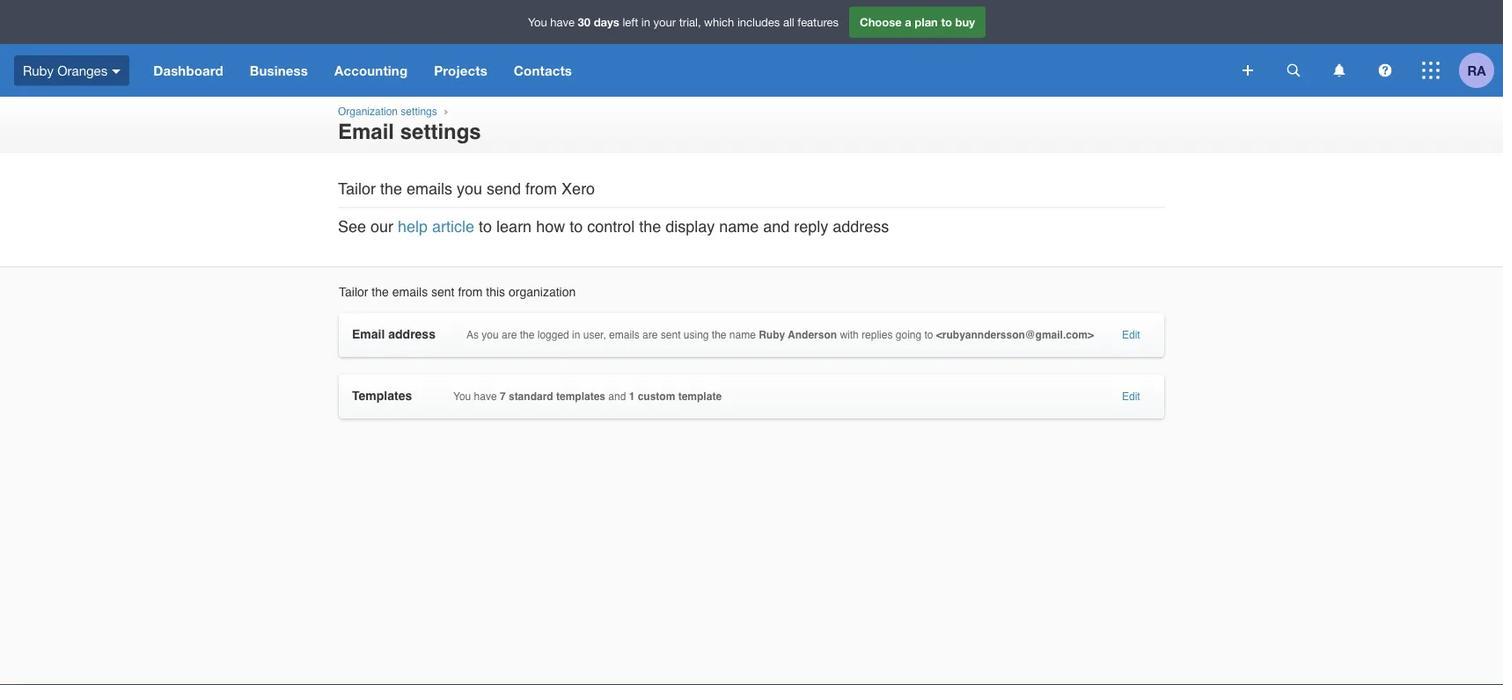Task type: locate. For each thing, give the bounding box(es) containing it.
using
[[684, 329, 709, 342]]

the right control on the left of page
[[639, 218, 661, 236]]

name
[[719, 218, 759, 236], [730, 329, 756, 342]]

are left using
[[643, 329, 658, 342]]

settings for organization settings
[[401, 106, 437, 118]]

settings for email settings
[[400, 119, 481, 144]]

0 vertical spatial ruby
[[23, 63, 54, 78]]

are
[[502, 329, 517, 342], [643, 329, 658, 342]]

dashboard
[[153, 63, 223, 78]]

1 vertical spatial in
[[572, 329, 581, 342]]

ruby left oranges
[[23, 63, 54, 78]]

and
[[763, 218, 790, 236], [609, 391, 626, 403]]

1 vertical spatial edit button
[[1122, 391, 1141, 403]]

you have 7 standard templates and 1 custom template
[[453, 391, 722, 403]]

from
[[526, 180, 557, 198], [458, 285, 483, 299]]

tailor up email address
[[339, 285, 368, 299]]

1 horizontal spatial ruby
[[759, 329, 785, 342]]

emails right 'user,'
[[609, 329, 640, 342]]

to left buy
[[941, 15, 952, 29]]

and left 1 at the left bottom of the page
[[609, 391, 626, 403]]

0 vertical spatial you
[[528, 15, 547, 29]]

ruby inside popup button
[[23, 63, 54, 78]]

email
[[338, 119, 394, 144], [352, 327, 385, 342]]

1 horizontal spatial you
[[528, 15, 547, 29]]

tailor for tailor the emails sent from this organization
[[339, 285, 368, 299]]

0 vertical spatial emails
[[407, 180, 453, 198]]

emails for you
[[407, 180, 453, 198]]

see
[[338, 218, 366, 236]]

0 vertical spatial in
[[642, 15, 651, 29]]

business
[[250, 63, 308, 78]]

emails
[[407, 180, 453, 198], [392, 285, 428, 299], [609, 329, 640, 342]]

0 vertical spatial from
[[526, 180, 557, 198]]

address
[[833, 218, 889, 236], [388, 327, 436, 342]]

1 horizontal spatial are
[[643, 329, 658, 342]]

0 vertical spatial settings
[[401, 106, 437, 118]]

svg image inside the ruby oranges popup button
[[112, 69, 121, 74]]

0 vertical spatial you
[[457, 180, 482, 198]]

edit button for email address
[[1122, 329, 1141, 342]]

1 vertical spatial edit
[[1122, 391, 1141, 403]]

emails up help article link
[[407, 180, 453, 198]]

how
[[536, 218, 565, 236]]

navigation
[[140, 44, 1231, 97]]

to
[[941, 15, 952, 29], [479, 218, 492, 236], [570, 218, 583, 236], [925, 329, 934, 342]]

and left reply on the top of the page
[[763, 218, 790, 236]]

1 horizontal spatial in
[[642, 15, 651, 29]]

0 vertical spatial email
[[338, 119, 394, 144]]

1 vertical spatial tailor
[[339, 285, 368, 299]]

0 horizontal spatial from
[[458, 285, 483, 299]]

1 horizontal spatial svg image
[[1334, 64, 1346, 77]]

1 vertical spatial and
[[609, 391, 626, 403]]

1 vertical spatial sent
[[661, 329, 681, 342]]

tailor
[[338, 180, 376, 198], [339, 285, 368, 299]]

you left '7'
[[453, 391, 471, 403]]

navigation containing dashboard
[[140, 44, 1231, 97]]

0 horizontal spatial in
[[572, 329, 581, 342]]

our
[[371, 218, 394, 236]]

business button
[[237, 44, 321, 97]]

organization
[[338, 106, 398, 118]]

1 vertical spatial email
[[352, 327, 385, 342]]

you inside banner
[[528, 15, 547, 29]]

have left 30 at the left of the page
[[550, 15, 575, 29]]

0 vertical spatial edit
[[1122, 329, 1141, 342]]

the right using
[[712, 329, 727, 342]]

ruby
[[23, 63, 54, 78], [759, 329, 785, 342]]

edit button
[[1122, 329, 1141, 342], [1122, 391, 1141, 403]]

as
[[467, 329, 479, 342]]

you left send on the top left of the page
[[457, 180, 482, 198]]

help article link
[[398, 218, 475, 236]]

ruby oranges button
[[0, 44, 140, 97]]

0 horizontal spatial svg image
[[1287, 64, 1301, 77]]

display
[[666, 218, 715, 236]]

custom
[[638, 391, 676, 403]]

template
[[678, 391, 722, 403]]

1 edit button from the top
[[1122, 329, 1141, 342]]

with
[[840, 329, 859, 342]]

have left '7'
[[474, 391, 497, 403]]

0 vertical spatial have
[[550, 15, 575, 29]]

tailor the emails sent from this organization
[[339, 285, 576, 299]]

0 horizontal spatial ruby
[[23, 63, 54, 78]]

sent left using
[[661, 329, 681, 342]]

edit for email address
[[1122, 329, 1141, 342]]

projects button
[[421, 44, 501, 97]]

you
[[528, 15, 547, 29], [453, 391, 471, 403]]

accounting
[[335, 63, 408, 78]]

address right reply on the top of the page
[[833, 218, 889, 236]]

email down organization
[[338, 119, 394, 144]]

svg image
[[1287, 64, 1301, 77], [1334, 64, 1346, 77]]

name right display on the left top of page
[[719, 218, 759, 236]]

includes
[[738, 15, 780, 29]]

1 vertical spatial address
[[388, 327, 436, 342]]

1 edit from the top
[[1122, 329, 1141, 342]]

sent left 'this'
[[431, 285, 455, 299]]

in for left
[[642, 15, 651, 29]]

email for email address
[[352, 327, 385, 342]]

you left 30 at the left of the page
[[528, 15, 547, 29]]

2 edit from the top
[[1122, 391, 1141, 403]]

1 horizontal spatial from
[[526, 180, 557, 198]]

have inside banner
[[550, 15, 575, 29]]

oranges
[[57, 63, 108, 78]]

0 horizontal spatial have
[[474, 391, 497, 403]]

svg image
[[1423, 62, 1440, 79], [1379, 64, 1392, 77], [1243, 65, 1254, 76], [112, 69, 121, 74]]

to inside banner
[[941, 15, 952, 29]]

in left 'user,'
[[572, 329, 581, 342]]

1 horizontal spatial address
[[833, 218, 889, 236]]

anderson
[[788, 329, 837, 342]]

settings up email settings
[[401, 106, 437, 118]]

you
[[457, 180, 482, 198], [482, 329, 499, 342]]

you right as
[[482, 329, 499, 342]]

address left as
[[388, 327, 436, 342]]

tailor up see
[[338, 180, 376, 198]]

banner containing dashboard
[[0, 0, 1504, 97]]

1 horizontal spatial have
[[550, 15, 575, 29]]

1 vertical spatial from
[[458, 285, 483, 299]]

edit
[[1122, 329, 1141, 342], [1122, 391, 1141, 403]]

2 are from the left
[[643, 329, 658, 342]]

emails up email address
[[392, 285, 428, 299]]

1 vertical spatial emails
[[392, 285, 428, 299]]

1 vertical spatial settings
[[400, 119, 481, 144]]

in inside banner
[[642, 15, 651, 29]]

are right as
[[502, 329, 517, 342]]

1 horizontal spatial and
[[763, 218, 790, 236]]

ruby left anderson
[[759, 329, 785, 342]]

settings
[[401, 106, 437, 118], [400, 119, 481, 144]]

0 vertical spatial tailor
[[338, 180, 376, 198]]

0 horizontal spatial are
[[502, 329, 517, 342]]

0 vertical spatial sent
[[431, 285, 455, 299]]

1
[[629, 391, 635, 403]]

1 vertical spatial you
[[482, 329, 499, 342]]

in right left
[[642, 15, 651, 29]]

days
[[594, 15, 620, 29]]

<rubyanndersson@gmail.com>
[[937, 329, 1094, 342]]

templates
[[556, 391, 606, 403]]

have
[[550, 15, 575, 29], [474, 391, 497, 403]]

1 horizontal spatial sent
[[661, 329, 681, 342]]

name right using
[[730, 329, 756, 342]]

email up the templates
[[352, 327, 385, 342]]

reply
[[794, 218, 829, 236]]

from left 'this'
[[458, 285, 483, 299]]

0 horizontal spatial you
[[453, 391, 471, 403]]

0 vertical spatial edit button
[[1122, 329, 1141, 342]]

the up email address
[[372, 285, 389, 299]]

the left logged on the left
[[520, 329, 535, 342]]

banner
[[0, 0, 1504, 97]]

choose a plan to buy
[[860, 15, 975, 29]]

help
[[398, 218, 428, 236]]

in
[[642, 15, 651, 29], [572, 329, 581, 342]]

1 vertical spatial you
[[453, 391, 471, 403]]

ra
[[1468, 63, 1486, 78]]

0 horizontal spatial sent
[[431, 285, 455, 299]]

1 vertical spatial name
[[730, 329, 756, 342]]

which
[[704, 15, 734, 29]]

from left xero
[[526, 180, 557, 198]]

2 edit button from the top
[[1122, 391, 1141, 403]]

0 vertical spatial and
[[763, 218, 790, 236]]

xero
[[562, 180, 595, 198]]

settings down organization settings link on the left top of page
[[400, 119, 481, 144]]

the
[[380, 180, 402, 198], [639, 218, 661, 236], [372, 285, 389, 299], [520, 329, 535, 342], [712, 329, 727, 342]]

1 vertical spatial have
[[474, 391, 497, 403]]

ruby oranges
[[23, 63, 108, 78]]

sent
[[431, 285, 455, 299], [661, 329, 681, 342]]



Task type: vqa. For each thing, say whether or not it's contained in the screenshot.
banner containing Dashboard
yes



Task type: describe. For each thing, give the bounding box(es) containing it.
tailor for tailor the emails you send from xero
[[338, 180, 376, 198]]

tailor the emails you send from xero
[[338, 180, 595, 198]]

organization
[[509, 285, 576, 299]]

to right how
[[570, 218, 583, 236]]

organization settings
[[338, 106, 437, 118]]

you for you have 30 days left in your trial, which includes all features
[[528, 15, 547, 29]]

2 vertical spatial emails
[[609, 329, 640, 342]]

to right 'going'
[[925, 329, 934, 342]]

your
[[654, 15, 676, 29]]

0 horizontal spatial and
[[609, 391, 626, 403]]

article
[[432, 218, 475, 236]]

have for 7
[[474, 391, 497, 403]]

you for you have 7 standard templates and 1 custom template
[[453, 391, 471, 403]]

the up our
[[380, 180, 402, 198]]

edit for templates
[[1122, 391, 1141, 403]]

a
[[905, 15, 912, 29]]

in for logged
[[572, 329, 581, 342]]

you have 30 days left in your trial, which includes all features
[[528, 15, 839, 29]]

all
[[783, 15, 795, 29]]

1 vertical spatial ruby
[[759, 329, 785, 342]]

plan
[[915, 15, 938, 29]]

emails for sent
[[392, 285, 428, 299]]

left
[[623, 15, 638, 29]]

have for 30
[[550, 15, 575, 29]]

30
[[578, 15, 591, 29]]

0 horizontal spatial address
[[388, 327, 436, 342]]

send
[[487, 180, 521, 198]]

to left learn
[[479, 218, 492, 236]]

7
[[500, 391, 506, 403]]

email settings
[[338, 119, 481, 144]]

templates
[[352, 389, 412, 403]]

contacts button
[[501, 44, 585, 97]]

edit button for templates
[[1122, 391, 1141, 403]]

see our help article to learn how to control the display name and reply address
[[338, 218, 889, 236]]

0 vertical spatial name
[[719, 218, 759, 236]]

1 svg image from the left
[[1287, 64, 1301, 77]]

email address
[[352, 327, 436, 342]]

0 vertical spatial address
[[833, 218, 889, 236]]

this
[[486, 285, 505, 299]]

buy
[[956, 15, 975, 29]]

standard
[[509, 391, 553, 403]]

accounting button
[[321, 44, 421, 97]]

as you are the logged in user, emails are sent using the name ruby anderson with replies going to <rubyanndersson@gmail.com>
[[467, 329, 1094, 342]]

control
[[587, 218, 635, 236]]

2 svg image from the left
[[1334, 64, 1346, 77]]

1 are from the left
[[502, 329, 517, 342]]

dashboard link
[[140, 44, 237, 97]]

ra button
[[1460, 44, 1504, 97]]

navigation inside banner
[[140, 44, 1231, 97]]

going
[[896, 329, 922, 342]]

trial,
[[679, 15, 701, 29]]

contacts
[[514, 63, 572, 78]]

features
[[798, 15, 839, 29]]

replies
[[862, 329, 893, 342]]

logged
[[538, 329, 569, 342]]

user,
[[583, 329, 606, 342]]

choose
[[860, 15, 902, 29]]

learn
[[497, 218, 532, 236]]

projects
[[434, 63, 488, 78]]

organization settings link
[[338, 106, 437, 118]]

email for email settings
[[338, 119, 394, 144]]



